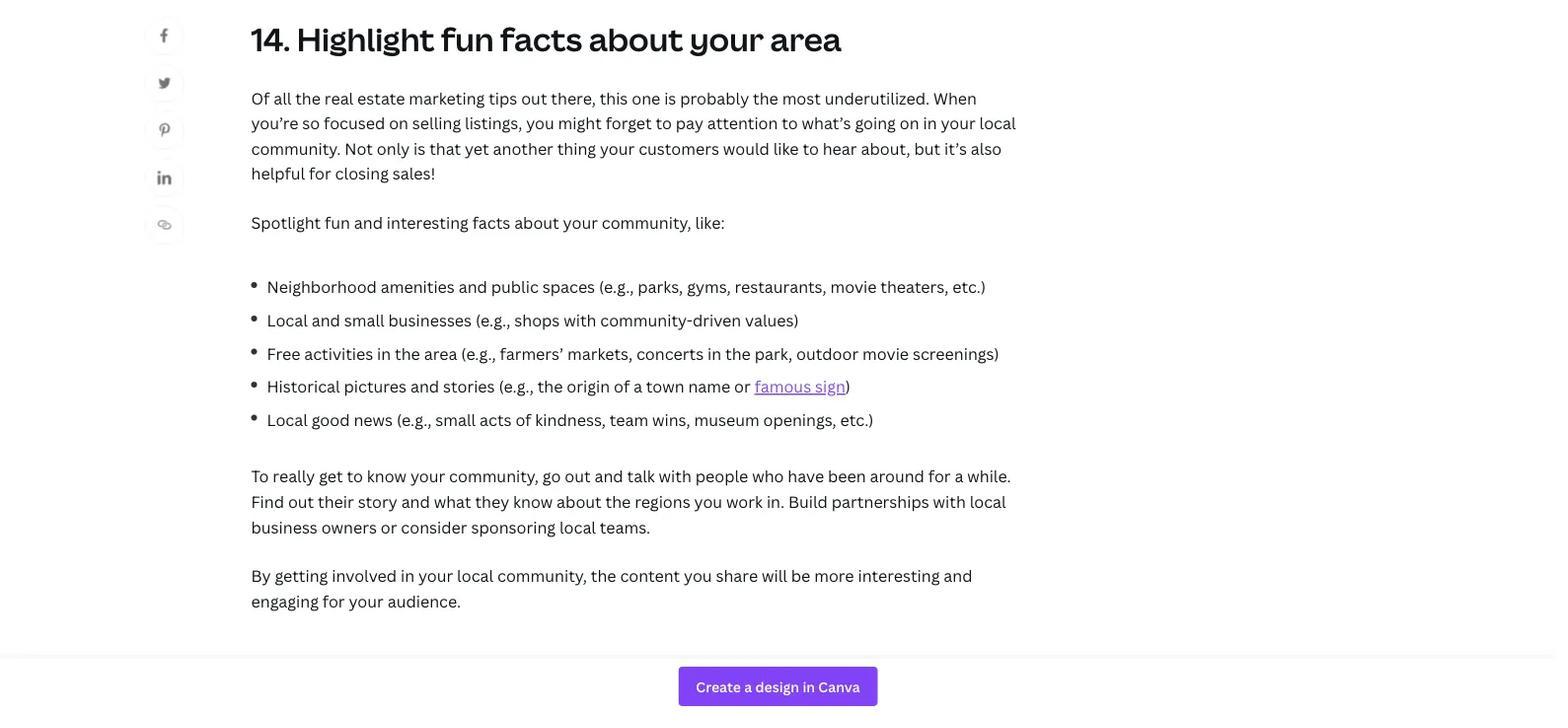 Task type: describe. For each thing, give the bounding box(es) containing it.
historical pictures and stories (e.g., the origin of a town name or famous sign )
[[267, 376, 851, 397]]

by
[[251, 565, 271, 587]]

local good news (e.g., small acts of kindness, team wins, museum openings, etc.)
[[267, 409, 874, 430]]

gyms,
[[687, 277, 731, 298]]

this
[[600, 87, 628, 108]]

around
[[870, 466, 925, 487]]

teams.
[[600, 517, 651, 538]]

0 horizontal spatial interesting
[[387, 212, 469, 233]]

track
[[251, 660, 337, 703]]

to
[[251, 466, 269, 487]]

pictures
[[344, 376, 407, 397]]

historical
[[267, 376, 340, 397]]

14.
[[251, 18, 290, 61]]

your inside track and analyze your real estate marketing efforts
[[535, 660, 609, 703]]

sign
[[815, 376, 846, 397]]

the left park,
[[725, 343, 751, 364]]

local left teams.
[[560, 517, 596, 538]]

1 vertical spatial out
[[565, 466, 591, 487]]

there,
[[551, 87, 596, 108]]

partnerships
[[832, 491, 929, 513]]

in.
[[767, 491, 785, 513]]

1 horizontal spatial small
[[436, 409, 476, 430]]

of all the real estate marketing tips out there, this one is probably the most underutilized. when you're so focused on selling listings, you might forget to pay attention to what's going on in your local community. not only is that yet another thing your customers would like to hear about, but it's also helpful for closing sales!
[[251, 87, 1016, 184]]

to really get to know your community, go out and talk with people who have been around for a while. find out their story and what they know about the regions you work in. build partnerships with local business owners or consider sponsoring local teams.
[[251, 466, 1011, 538]]

team
[[610, 409, 649, 430]]

acts
[[480, 409, 512, 430]]

what
[[434, 491, 471, 513]]

0 vertical spatial movie
[[830, 277, 877, 298]]

1 vertical spatial about
[[514, 212, 559, 233]]

by getting involved in your local community, the content you share will be more interesting and engaging for your audience.
[[251, 565, 973, 612]]

story
[[358, 491, 398, 513]]

customers
[[639, 138, 719, 159]]

to inside to really get to know your community, go out and talk with people who have been around for a while. find out their story and what they know about the regions you work in. build partnerships with local business owners or consider sponsoring local teams.
[[347, 466, 363, 487]]

consider
[[401, 517, 467, 538]]

1 vertical spatial is
[[414, 138, 426, 159]]

going
[[855, 112, 896, 134]]

1 horizontal spatial of
[[614, 376, 630, 397]]

(e.g., right news
[[397, 409, 432, 430]]

spaces
[[543, 277, 595, 298]]

1 vertical spatial movie
[[863, 343, 909, 364]]

and inside by getting involved in your local community, the content you share will be more interesting and engaging for your audience.
[[944, 565, 973, 587]]

closing
[[335, 163, 389, 184]]

in inside of all the real estate marketing tips out there, this one is probably the most underutilized. when you're so focused on selling listings, you might forget to pay attention to what's going on in your local community. not only is that yet another thing your customers would like to hear about, but it's also helpful for closing sales!
[[923, 112, 937, 134]]

the inside by getting involved in your local community, the content you share will be more interesting and engaging for your audience.
[[591, 565, 616, 587]]

have
[[788, 466, 824, 487]]

the inside to really get to know your community, go out and talk with people who have been around for a while. find out their story and what they know about the regions you work in. build partnerships with local business owners or consider sponsoring local teams.
[[606, 491, 631, 513]]

markets,
[[567, 343, 633, 364]]

efforts
[[251, 703, 363, 715]]

and inside track and analyze your real estate marketing efforts
[[343, 660, 403, 703]]

1 vertical spatial etc.)
[[841, 409, 874, 430]]

estate inside track and analyze your real estate marketing efforts
[[683, 660, 785, 703]]

2 vertical spatial out
[[288, 491, 314, 513]]

0 horizontal spatial with
[[564, 310, 597, 331]]

interesting inside by getting involved in your local community, the content you share will be more interesting and engaging for your audience.
[[858, 565, 940, 587]]

owners
[[321, 517, 377, 538]]

sales!
[[393, 163, 436, 184]]

your inside to really get to know your community, go out and talk with people who have been around for a while. find out their story and what they know about the regions you work in. build partnerships with local business owners or consider sponsoring local teams.
[[410, 466, 445, 487]]

driven
[[693, 310, 741, 331]]

that
[[429, 138, 461, 159]]

community-
[[600, 310, 693, 331]]

0 vertical spatial community,
[[602, 212, 692, 233]]

1 vertical spatial with
[[659, 466, 692, 487]]

news
[[354, 409, 393, 430]]

it's
[[945, 138, 967, 159]]

about,
[[861, 138, 911, 159]]

to up like
[[782, 112, 798, 134]]

probably
[[680, 87, 749, 108]]

like
[[773, 138, 799, 159]]

tips
[[489, 87, 517, 108]]

to left pay
[[656, 112, 672, 134]]

theaters,
[[881, 277, 949, 298]]

local for local and small businesses (e.g., shops with community-driven values)
[[267, 310, 308, 331]]

0 horizontal spatial small
[[344, 310, 385, 331]]

underutilized.
[[825, 87, 930, 108]]

pay
[[676, 112, 704, 134]]

will
[[762, 565, 787, 587]]

2 on from the left
[[900, 112, 919, 134]]

businesses
[[388, 310, 472, 331]]

0 horizontal spatial area
[[424, 343, 457, 364]]

1 on from the left
[[389, 112, 409, 134]]

you inside by getting involved in your local community, the content you share will be more interesting and engaging for your audience.
[[684, 565, 712, 587]]

(e.g., left parks,
[[599, 277, 634, 298]]

helpful
[[251, 163, 305, 184]]

you're
[[251, 112, 299, 134]]

track and analyze your real estate marketing efforts
[[251, 660, 950, 715]]

would
[[723, 138, 770, 159]]

14. highlight fun facts about your area
[[251, 18, 842, 61]]

(e.g., down the public
[[476, 310, 511, 331]]

1 horizontal spatial area
[[770, 18, 842, 61]]

be
[[791, 565, 811, 587]]

audience.
[[388, 591, 461, 612]]

spotlight fun and interesting facts about your community, like:
[[251, 212, 725, 233]]

while.
[[967, 466, 1011, 487]]

free
[[267, 343, 300, 364]]

town
[[646, 376, 684, 397]]

screenings)
[[913, 343, 999, 364]]

also
[[971, 138, 1002, 159]]

highlight
[[297, 18, 435, 61]]

local and small businesses (e.g., shops with community-driven values)
[[267, 310, 799, 331]]

estate inside of all the real estate marketing tips out there, this one is probably the most underutilized. when you're so focused on selling listings, you might forget to pay attention to what's going on in your local community. not only is that yet another thing your customers would like to hear about, but it's also helpful for closing sales!
[[357, 87, 405, 108]]

for for by getting involved in your local community, the content you share will be more interesting and engaging for your audience.
[[323, 591, 345, 612]]

0 vertical spatial etc.)
[[953, 277, 986, 298]]

museum
[[694, 409, 760, 430]]

local for local good news (e.g., small acts of kindness, team wins, museum openings, etc.)
[[267, 409, 308, 430]]

public
[[491, 277, 539, 298]]

origin
[[567, 376, 610, 397]]

marketing inside track and analyze your real estate marketing efforts
[[791, 660, 950, 703]]

local inside of all the real estate marketing tips out there, this one is probably the most underutilized. when you're so focused on selling listings, you might forget to pay attention to what's going on in your local community. not only is that yet another thing your customers would like to hear about, but it's also helpful for closing sales!
[[980, 112, 1016, 134]]

yet
[[465, 138, 489, 159]]

most
[[782, 87, 821, 108]]

sponsoring
[[471, 517, 556, 538]]

one
[[632, 87, 661, 108]]



Task type: locate. For each thing, give the bounding box(es) containing it.
in up pictures
[[377, 343, 391, 364]]

small down "stories"
[[436, 409, 476, 430]]

selling
[[412, 112, 461, 134]]

local up audience.
[[457, 565, 494, 587]]

0 vertical spatial marketing
[[409, 87, 485, 108]]

you inside to really get to know your community, go out and talk with people who have been around for a while. find out their story and what they know about the regions you work in. build partnerships with local business owners or consider sponsoring local teams.
[[694, 491, 723, 513]]

fun right spotlight
[[325, 212, 350, 233]]

of
[[614, 376, 630, 397], [516, 409, 531, 430]]

the down farmers'
[[538, 376, 563, 397]]

interesting down sales! at the top of page
[[387, 212, 469, 233]]

parks,
[[638, 277, 683, 298]]

about up the public
[[514, 212, 559, 233]]

area down businesses
[[424, 343, 457, 364]]

outdoor
[[797, 343, 859, 364]]

on up but
[[900, 112, 919, 134]]

name
[[688, 376, 731, 397]]

facts
[[500, 18, 582, 61], [472, 212, 511, 233]]

might
[[558, 112, 602, 134]]

out inside of all the real estate marketing tips out there, this one is probably the most underutilized. when you're so focused on selling listings, you might forget to pay attention to what's going on in your local community. not only is that yet another thing your customers would like to hear about, but it's also helpful for closing sales!
[[521, 87, 547, 108]]

0 horizontal spatial fun
[[325, 212, 350, 233]]

is left that
[[414, 138, 426, 159]]

0 vertical spatial or
[[734, 376, 751, 397]]

the down businesses
[[395, 343, 420, 364]]

find
[[251, 491, 284, 513]]

park,
[[755, 343, 793, 364]]

business
[[251, 517, 318, 538]]

the
[[295, 87, 321, 108], [753, 87, 778, 108], [395, 343, 420, 364], [725, 343, 751, 364], [538, 376, 563, 397], [606, 491, 631, 513], [591, 565, 616, 587]]

of right acts at left
[[516, 409, 531, 430]]

1 vertical spatial interesting
[[858, 565, 940, 587]]

in down driven
[[708, 343, 722, 364]]

build
[[789, 491, 828, 513]]

0 vertical spatial local
[[267, 310, 308, 331]]

really
[[273, 466, 315, 487]]

1 vertical spatial of
[[516, 409, 531, 430]]

the up teams.
[[606, 491, 631, 513]]

a inside to really get to know your community, go out and talk with people who have been around for a while. find out their story and what they know about the regions you work in. build partnerships with local business owners or consider sponsoring local teams.
[[955, 466, 964, 487]]

1 vertical spatial small
[[436, 409, 476, 430]]

1 vertical spatial community,
[[449, 466, 539, 487]]

1 vertical spatial real
[[615, 660, 677, 703]]

1 vertical spatial or
[[381, 517, 397, 538]]

0 horizontal spatial of
[[516, 409, 531, 430]]

you up another
[[526, 112, 554, 134]]

1 horizontal spatial etc.)
[[953, 277, 986, 298]]

interesting
[[387, 212, 469, 233], [858, 565, 940, 587]]

to right get
[[347, 466, 363, 487]]

a left town
[[634, 376, 642, 397]]

movie left theaters,
[[830, 277, 877, 298]]

about down go
[[557, 491, 602, 513]]

estate
[[357, 87, 405, 108], [683, 660, 785, 703]]

0 horizontal spatial real
[[325, 87, 354, 108]]

about up one
[[589, 18, 683, 61]]

1 horizontal spatial a
[[955, 466, 964, 487]]

you
[[526, 112, 554, 134], [694, 491, 723, 513], [684, 565, 712, 587]]

engaging
[[251, 591, 319, 612]]

area up most
[[770, 18, 842, 61]]

with down spaces
[[564, 310, 597, 331]]

1 horizontal spatial estate
[[683, 660, 785, 703]]

to
[[656, 112, 672, 134], [782, 112, 798, 134], [803, 138, 819, 159], [347, 466, 363, 487]]

activities
[[304, 343, 373, 364]]

for inside of all the real estate marketing tips out there, this one is probably the most underutilized. when you're so focused on selling listings, you might forget to pay attention to what's going on in your local community. not only is that yet another thing your customers would like to hear about, but it's also helpful for closing sales!
[[309, 163, 331, 184]]

another
[[493, 138, 554, 159]]

0 vertical spatial out
[[521, 87, 547, 108]]

fun up tips
[[441, 18, 494, 61]]

etc.) right theaters,
[[953, 277, 986, 298]]

0 vertical spatial small
[[344, 310, 385, 331]]

small
[[344, 310, 385, 331], [436, 409, 476, 430]]

0 vertical spatial know
[[367, 466, 407, 487]]

they
[[475, 491, 509, 513]]

know up story on the bottom of the page
[[367, 466, 407, 487]]

2 horizontal spatial out
[[565, 466, 591, 487]]

a left while.
[[955, 466, 964, 487]]

1 horizontal spatial with
[[659, 466, 692, 487]]

on up only
[[389, 112, 409, 134]]

local inside by getting involved in your local community, the content you share will be more interesting and engaging for your audience.
[[457, 565, 494, 587]]

about inside to really get to know your community, go out and talk with people who have been around for a while. find out their story and what they know about the regions you work in. build partnerships with local business owners or consider sponsoring local teams.
[[557, 491, 602, 513]]

regions
[[635, 491, 691, 513]]

(e.g., down farmers'
[[499, 376, 534, 397]]

spotlight
[[251, 212, 321, 233]]

free activities in the area (e.g., farmers' markets, concerts in the park, outdoor movie screenings)
[[267, 343, 999, 364]]

analyze
[[409, 660, 528, 703]]

out down really
[[288, 491, 314, 513]]

1 vertical spatial know
[[513, 491, 553, 513]]

local
[[980, 112, 1016, 134], [970, 491, 1006, 513], [560, 517, 596, 538], [457, 565, 494, 587]]

1 vertical spatial area
[[424, 343, 457, 364]]

with
[[564, 310, 597, 331], [659, 466, 692, 487], [933, 491, 966, 513]]

movie right 'outdoor'
[[863, 343, 909, 364]]

is right one
[[664, 87, 676, 108]]

a
[[634, 376, 642, 397], [955, 466, 964, 487]]

community.
[[251, 138, 341, 159]]

1 horizontal spatial or
[[734, 376, 751, 397]]

for right around
[[929, 466, 951, 487]]

community, down sponsoring
[[497, 565, 587, 587]]

out right go
[[565, 466, 591, 487]]

talk
[[627, 466, 655, 487]]

you down 'people'
[[694, 491, 723, 513]]

in
[[923, 112, 937, 134], [377, 343, 391, 364], [708, 343, 722, 364], [401, 565, 415, 587]]

the left content
[[591, 565, 616, 587]]

not
[[345, 138, 373, 159]]

get
[[319, 466, 343, 487]]

focused
[[324, 112, 385, 134]]

involved
[[332, 565, 397, 587]]

wins,
[[652, 409, 690, 430]]

of
[[251, 87, 270, 108]]

1 vertical spatial for
[[929, 466, 951, 487]]

interesting right more
[[858, 565, 940, 587]]

famous
[[755, 376, 811, 397]]

2 vertical spatial for
[[323, 591, 345, 612]]

in up but
[[923, 112, 937, 134]]

0 vertical spatial facts
[[500, 18, 582, 61]]

community, for go
[[449, 466, 539, 487]]

in up audience.
[[401, 565, 415, 587]]

with right partnerships
[[933, 491, 966, 513]]

0 vertical spatial interesting
[[387, 212, 469, 233]]

the up so
[[295, 87, 321, 108]]

real inside of all the real estate marketing tips out there, this one is probably the most underutilized. when you're so focused on selling listings, you might forget to pay attention to what's going on in your local community. not only is that yet another thing your customers would like to hear about, but it's also helpful for closing sales!
[[325, 87, 354, 108]]

1 local from the top
[[267, 310, 308, 331]]

people
[[695, 466, 748, 487]]

forget
[[606, 112, 652, 134]]

1 horizontal spatial fun
[[441, 18, 494, 61]]

neighborhood amenities and public spaces (e.g., parks, gyms, restaurants, movie theaters, etc.)
[[267, 277, 986, 298]]

0 vertical spatial about
[[589, 18, 683, 61]]

2 vertical spatial about
[[557, 491, 602, 513]]

1 vertical spatial estate
[[683, 660, 785, 703]]

0 horizontal spatial is
[[414, 138, 426, 159]]

0 vertical spatial with
[[564, 310, 597, 331]]

share
[[716, 565, 758, 587]]

1 horizontal spatial interesting
[[858, 565, 940, 587]]

1 vertical spatial a
[[955, 466, 964, 487]]

0 horizontal spatial or
[[381, 517, 397, 538]]

2 vertical spatial community,
[[497, 565, 587, 587]]

2 horizontal spatial with
[[933, 491, 966, 513]]

1 vertical spatial fun
[[325, 212, 350, 233]]

0 vertical spatial of
[[614, 376, 630, 397]]

1 horizontal spatial out
[[521, 87, 547, 108]]

for inside to really get to know your community, go out and talk with people who have been around for a while. find out their story and what they know about the regions you work in. build partnerships with local business owners or consider sponsoring local teams.
[[929, 466, 951, 487]]

0 vertical spatial is
[[664, 87, 676, 108]]

kindness,
[[535, 409, 606, 430]]

1 horizontal spatial real
[[615, 660, 677, 703]]

or
[[734, 376, 751, 397], [381, 517, 397, 538]]

1 horizontal spatial marketing
[[791, 660, 950, 703]]

local
[[267, 310, 308, 331], [267, 409, 308, 430]]

community, inside to really get to know your community, go out and talk with people who have been around for a while. find out their story and what they know about the regions you work in. build partnerships with local business owners or consider sponsoring local teams.
[[449, 466, 539, 487]]

facts up the public
[[472, 212, 511, 233]]

community, left like: at the left top of the page
[[602, 212, 692, 233]]

1 vertical spatial facts
[[472, 212, 511, 233]]

0 horizontal spatial out
[[288, 491, 314, 513]]

local up also
[[980, 112, 1016, 134]]

1 horizontal spatial on
[[900, 112, 919, 134]]

1 vertical spatial marketing
[[791, 660, 950, 703]]

real
[[325, 87, 354, 108], [615, 660, 677, 703]]

in inside by getting involved in your local community, the content you share will be more interesting and engaging for your audience.
[[401, 565, 415, 587]]

you left share
[[684, 565, 712, 587]]

2 vertical spatial with
[[933, 491, 966, 513]]

go
[[543, 466, 561, 487]]

(e.g., up "stories"
[[461, 343, 496, 364]]

0 horizontal spatial etc.)
[[841, 409, 874, 430]]

amenities
[[381, 277, 455, 298]]

2 vertical spatial you
[[684, 565, 712, 587]]

out right tips
[[521, 87, 547, 108]]

or down story on the bottom of the page
[[381, 517, 397, 538]]

real inside track and analyze your real estate marketing efforts
[[615, 660, 677, 703]]

who
[[752, 466, 784, 487]]

know
[[367, 466, 407, 487], [513, 491, 553, 513]]

for for to really get to know your community, go out and talk with people who have been around for a while. find out their story and what they know about the regions you work in. build partnerships with local business owners or consider sponsoring local teams.
[[929, 466, 951, 487]]

out
[[521, 87, 547, 108], [565, 466, 591, 487], [288, 491, 314, 513]]

)
[[846, 376, 851, 397]]

0 vertical spatial for
[[309, 163, 331, 184]]

for inside by getting involved in your local community, the content you share will be more interesting and engaging for your audience.
[[323, 591, 345, 612]]

0 horizontal spatial know
[[367, 466, 407, 487]]

0 horizontal spatial marketing
[[409, 87, 485, 108]]

small up "activities"
[[344, 310, 385, 331]]

0 vertical spatial you
[[526, 112, 554, 134]]

0 horizontal spatial a
[[634, 376, 642, 397]]

for down involved
[[323, 591, 345, 612]]

1 vertical spatial local
[[267, 409, 308, 430]]

etc.) down )
[[841, 409, 874, 430]]

local up free
[[267, 310, 308, 331]]

you inside of all the real estate marketing tips out there, this one is probably the most underutilized. when you're so focused on selling listings, you might forget to pay attention to what's going on in your local community. not only is that yet another thing your customers would like to hear about, but it's also helpful for closing sales!
[[526, 112, 554, 134]]

famous sign link
[[755, 376, 846, 397]]

0 vertical spatial fun
[[441, 18, 494, 61]]

0 vertical spatial estate
[[357, 87, 405, 108]]

1 horizontal spatial know
[[513, 491, 553, 513]]

community, up they
[[449, 466, 539, 487]]

0 vertical spatial real
[[325, 87, 354, 108]]

neighborhood
[[267, 277, 377, 298]]

getting
[[275, 565, 328, 587]]

values)
[[745, 310, 799, 331]]

but
[[914, 138, 941, 159]]

all
[[274, 87, 292, 108]]

of right origin
[[614, 376, 630, 397]]

more
[[814, 565, 854, 587]]

content
[[620, 565, 680, 587]]

community, for the
[[497, 565, 587, 587]]

only
[[377, 138, 410, 159]]

local down historical
[[267, 409, 308, 430]]

marketing inside of all the real estate marketing tips out there, this one is probably the most underutilized. when you're so focused on selling listings, you might forget to pay attention to what's going on in your local community. not only is that yet another thing your customers would like to hear about, but it's also helpful for closing sales!
[[409, 87, 485, 108]]

the up attention
[[753, 87, 778, 108]]

to right like
[[803, 138, 819, 159]]

or right name
[[734, 376, 751, 397]]

1 horizontal spatial is
[[664, 87, 676, 108]]

with up regions
[[659, 466, 692, 487]]

facts up the 'there,'
[[500, 18, 582, 61]]

their
[[318, 491, 354, 513]]

0 horizontal spatial on
[[389, 112, 409, 134]]

know down go
[[513, 491, 553, 513]]

good
[[312, 409, 350, 430]]

0 vertical spatial a
[[634, 376, 642, 397]]

0 horizontal spatial estate
[[357, 87, 405, 108]]

community, inside by getting involved in your local community, the content you share will be more interesting and engaging for your audience.
[[497, 565, 587, 587]]

when
[[934, 87, 977, 108]]

for down the community.
[[309, 163, 331, 184]]

0 vertical spatial area
[[770, 18, 842, 61]]

2 local from the top
[[267, 409, 308, 430]]

so
[[302, 112, 320, 134]]

local down while.
[[970, 491, 1006, 513]]

or inside to really get to know your community, go out and talk with people who have been around for a while. find out their story and what they know about the regions you work in. build partnerships with local business owners or consider sponsoring local teams.
[[381, 517, 397, 538]]

1 vertical spatial you
[[694, 491, 723, 513]]

your
[[690, 18, 764, 61], [941, 112, 976, 134], [600, 138, 635, 159], [563, 212, 598, 233], [410, 466, 445, 487], [418, 565, 453, 587], [349, 591, 384, 612], [535, 660, 609, 703]]



Task type: vqa. For each thing, say whether or not it's contained in the screenshot.
WHO
yes



